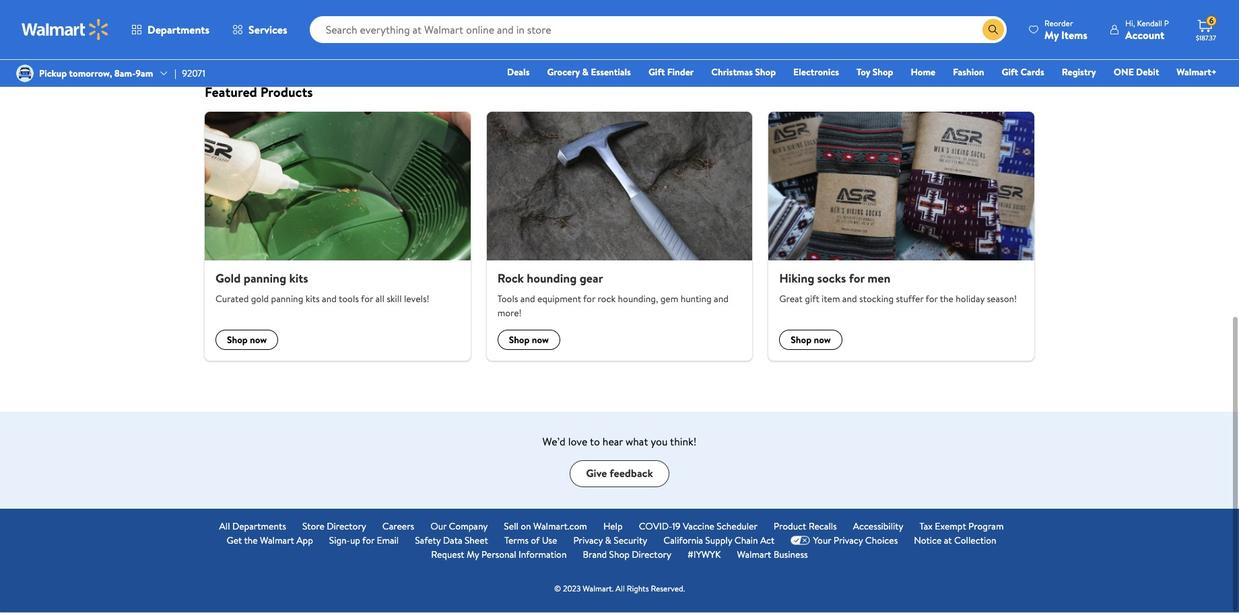Task type: locate. For each thing, give the bounding box(es) containing it.
2 shop now from the left
[[509, 333, 549, 347]]

for
[[849, 270, 865, 287], [361, 292, 373, 306], [584, 292, 596, 306], [926, 292, 938, 306], [363, 534, 375, 547]]

holiday
[[956, 292, 985, 306]]

tools inside rock hounding gear tools and equipment for rock hounding, gem hunting and more!
[[498, 292, 518, 306]]

0 vertical spatial departments
[[148, 22, 210, 37]]

departments up get the walmart app link
[[232, 520, 286, 533]]

2 gift from the left
[[1002, 65, 1019, 79]]

gift
[[649, 65, 665, 79], [1002, 65, 1019, 79]]

terms
[[505, 534, 529, 547]]

& right grocery
[[582, 65, 589, 79]]

shop now down more!
[[509, 333, 549, 347]]

0 vertical spatial my
[[1045, 27, 1059, 42]]

our
[[431, 520, 447, 533]]

privacy right your
[[834, 534, 863, 547]]

electronics
[[794, 65, 839, 79]]

shop right christmas
[[755, 65, 776, 79]]

walmart left app
[[260, 534, 294, 547]]

gold up the curated
[[216, 270, 241, 287]]

shop down more!
[[509, 333, 530, 347]]

0 horizontal spatial privacy
[[574, 534, 603, 547]]

1 vertical spatial the
[[244, 534, 258, 547]]

1 horizontal spatial my
[[1045, 27, 1059, 42]]

all up "get"
[[219, 520, 230, 533]]

grocery
[[547, 65, 580, 79]]

toy shop
[[857, 65, 894, 79]]

now
[[250, 333, 267, 347], [532, 333, 549, 347], [814, 333, 831, 347]]

0 horizontal spatial gold
[[216, 270, 241, 287]]

brand shop directory link
[[583, 548, 672, 562]]

1 gift from the left
[[649, 65, 665, 79]]

1 horizontal spatial the
[[940, 292, 954, 306]]

1 horizontal spatial gift
[[1002, 65, 1019, 79]]

the
[[940, 292, 954, 306], [244, 534, 258, 547]]

1 shop now from the left
[[227, 333, 267, 347]]

skill
[[387, 292, 402, 306]]

1 horizontal spatial gold
[[261, 50, 284, 65]]

reserved.
[[651, 583, 685, 595]]

1 vertical spatial all
[[616, 583, 625, 595]]

and right item
[[843, 292, 857, 306]]

all left 'rights'
[[616, 583, 625, 595]]

2023
[[563, 583, 581, 595]]

reorder my items
[[1045, 17, 1088, 42]]

scheduler
[[717, 520, 758, 533]]

shop down privacy & security
[[609, 548, 630, 562]]

shop now inside gold panning kits list item
[[227, 333, 267, 347]]

shop now inside hiking socks for men list item
[[791, 333, 831, 347]]

give feedback
[[586, 466, 653, 481]]

3 shop now from the left
[[791, 333, 831, 347]]

shop now down gift
[[791, 333, 831, 347]]

survival tools link
[[628, 0, 823, 66]]

1 list from the top
[[197, 0, 1043, 66]]

0 vertical spatial walmart
[[260, 534, 294, 547]]

1 vertical spatial gold
[[216, 270, 241, 287]]

2 horizontal spatial now
[[814, 333, 831, 347]]

your
[[813, 534, 832, 547]]

tools up christmas shop
[[733, 50, 757, 65]]

1 horizontal spatial now
[[532, 333, 549, 347]]

0 horizontal spatial hiking
[[780, 270, 815, 287]]

0 vertical spatial hiking
[[910, 50, 939, 65]]

0 horizontal spatial directory
[[327, 520, 366, 533]]

0 horizontal spatial departments
[[148, 22, 210, 37]]

0 horizontal spatial tools
[[498, 292, 518, 306]]

gear
[[580, 270, 603, 287]]

camping gear
[[481, 50, 548, 65]]

 image
[[16, 65, 34, 82]]

to
[[590, 434, 600, 449]]

1 vertical spatial departments
[[232, 520, 286, 533]]

2 now from the left
[[532, 333, 549, 347]]

featured products
[[205, 83, 313, 101]]

4 and from the left
[[843, 292, 857, 306]]

the down all departments
[[244, 534, 258, 547]]

1 horizontal spatial gear
[[942, 50, 965, 65]]

gift
[[805, 292, 820, 306]]

and up more!
[[521, 292, 535, 306]]

search icon image
[[988, 24, 999, 35]]

survival tools
[[695, 50, 757, 65]]

hiking up great
[[780, 270, 815, 287]]

now for men
[[814, 333, 831, 347]]

tomorrow,
[[69, 67, 112, 80]]

brand
[[583, 548, 607, 562]]

deals link
[[501, 65, 536, 80]]

8am-
[[114, 67, 136, 80]]

survival
[[695, 50, 731, 65]]

panning
[[286, 50, 324, 65]]

recalls
[[809, 520, 837, 533]]

rock hounding gear tools and equipment for rock hounding, gem hunting and more!
[[498, 270, 729, 320]]

california
[[664, 534, 703, 547]]

1 vertical spatial walmart
[[737, 548, 772, 562]]

0 vertical spatial panning
[[244, 270, 286, 287]]

privacy up brand
[[574, 534, 603, 547]]

shop down the curated
[[227, 333, 248, 347]]

hiking
[[910, 50, 939, 65], [780, 270, 815, 287]]

shop now
[[227, 333, 267, 347], [509, 333, 549, 347], [791, 333, 831, 347]]

hiking for socks
[[780, 270, 815, 287]]

0 vertical spatial the
[[940, 292, 954, 306]]

rock hounding gear list item
[[479, 112, 761, 361]]

now down equipment
[[532, 333, 549, 347]]

1 horizontal spatial departments
[[232, 520, 286, 533]]

hiking socks for men list item
[[761, 112, 1043, 361]]

services
[[249, 22, 287, 37]]

0 vertical spatial all
[[219, 520, 230, 533]]

hi, kendall p account
[[1126, 17, 1170, 42]]

and right hunting
[[714, 292, 729, 306]]

9am
[[136, 67, 153, 80]]

privacy
[[574, 534, 603, 547], [834, 534, 863, 547]]

gold
[[261, 50, 284, 65], [216, 270, 241, 287]]

the left the holiday
[[940, 292, 954, 306]]

shop down great
[[791, 333, 812, 347]]

directory up the "sign-"
[[327, 520, 366, 533]]

1 horizontal spatial shop now
[[509, 333, 549, 347]]

pickup
[[39, 67, 67, 80]]

electronics link
[[788, 65, 846, 80]]

& for privacy
[[605, 534, 612, 547]]

gift cards link
[[996, 65, 1051, 80]]

use
[[542, 534, 557, 547]]

stuffer
[[896, 292, 924, 306]]

give feedback button
[[570, 461, 670, 488]]

our company link
[[431, 520, 488, 534]]

rights
[[627, 583, 649, 595]]

and
[[322, 292, 337, 306], [521, 292, 535, 306], [714, 292, 729, 306], [843, 292, 857, 306]]

0 horizontal spatial now
[[250, 333, 267, 347]]

1 vertical spatial directory
[[632, 548, 672, 562]]

app
[[297, 534, 313, 547]]

hiking inside hiking socks for men great gift item and stocking stuffer for the holiday season!
[[780, 270, 815, 287]]

gift left cards
[[1002, 65, 1019, 79]]

now down gold
[[250, 333, 267, 347]]

92071
[[182, 67, 205, 80]]

you
[[651, 434, 668, 449]]

0 horizontal spatial gear
[[525, 50, 548, 65]]

kendall
[[1138, 17, 1163, 29]]

sign-up for email link
[[329, 534, 399, 548]]

walmart down chain
[[737, 548, 772, 562]]

gift for gift cards
[[1002, 65, 1019, 79]]

1 horizontal spatial &
[[605, 534, 612, 547]]

personal
[[482, 548, 517, 562]]

list
[[197, 0, 1043, 66], [197, 112, 1043, 361]]

1 horizontal spatial tools
[[733, 50, 757, 65]]

gear for hiking gear
[[942, 50, 965, 65]]

tax exempt program get the walmart app
[[227, 520, 1004, 547]]

gift finder link
[[643, 65, 700, 80]]

1 vertical spatial my
[[467, 548, 479, 562]]

0 horizontal spatial &
[[582, 65, 589, 79]]

walmart+ link
[[1171, 65, 1224, 80]]

gift left finder
[[649, 65, 665, 79]]

gear up deals
[[525, 50, 548, 65]]

2 and from the left
[[521, 292, 535, 306]]

panning right gold
[[271, 292, 303, 306]]

we'd
[[543, 434, 566, 449]]

now inside hiking socks for men list item
[[814, 333, 831, 347]]

departments inside popup button
[[148, 22, 210, 37]]

for left rock at the left of the page
[[584, 292, 596, 306]]

1 gear from the left
[[525, 50, 548, 65]]

my left items at top
[[1045, 27, 1059, 42]]

0 vertical spatial gold
[[261, 50, 284, 65]]

0 horizontal spatial gift
[[649, 65, 665, 79]]

1 and from the left
[[322, 292, 337, 306]]

cards
[[1021, 65, 1045, 79]]

camping
[[481, 50, 522, 65]]

for right up
[[363, 534, 375, 547]]

| 92071
[[175, 67, 205, 80]]

0 vertical spatial &
[[582, 65, 589, 79]]

departments up |
[[148, 22, 210, 37]]

1 now from the left
[[250, 333, 267, 347]]

and inside gold panning kits curated gold panning kits and tools for all skill levels!
[[322, 292, 337, 306]]

careers link
[[383, 520, 415, 534]]

directory down the security
[[632, 548, 672, 562]]

kits
[[326, 50, 344, 65]]

list containing gold panning kits
[[197, 112, 1043, 361]]

now inside gold panning kits list item
[[250, 333, 267, 347]]

0 horizontal spatial shop now
[[227, 333, 267, 347]]

hi,
[[1126, 17, 1136, 29]]

and left tools
[[322, 292, 337, 306]]

now for curated
[[250, 333, 267, 347]]

0 horizontal spatial walmart
[[260, 534, 294, 547]]

safety data sheet
[[415, 534, 488, 547]]

for left the men
[[849, 270, 865, 287]]

1 privacy from the left
[[574, 534, 603, 547]]

1 vertical spatial &
[[605, 534, 612, 547]]

camping gear link
[[416, 0, 612, 66]]

now inside rock hounding gear list item
[[532, 333, 549, 347]]

one
[[1114, 65, 1134, 79]]

0 vertical spatial list
[[197, 0, 1043, 66]]

privacy choices icon image
[[791, 536, 811, 546]]

sell on walmart.com
[[504, 520, 587, 533]]

brand shop directory
[[583, 548, 672, 562]]

panning up gold
[[244, 270, 286, 287]]

request
[[431, 548, 465, 562]]

1 horizontal spatial hiking
[[910, 50, 939, 65]]

my down sheet
[[467, 548, 479, 562]]

product recalls
[[774, 520, 837, 533]]

shop now down gold
[[227, 333, 267, 347]]

for left all
[[361, 292, 373, 306]]

walmart image
[[22, 19, 109, 40]]

gear up "fashion"
[[942, 50, 965, 65]]

your privacy choices
[[813, 534, 898, 547]]

home link
[[905, 65, 942, 80]]

1 vertical spatial hiking
[[780, 270, 815, 287]]

get the walmart app link
[[227, 534, 313, 548]]

tools up more!
[[498, 292, 518, 306]]

california supply chain act link
[[664, 534, 775, 548]]

shop now inside rock hounding gear list item
[[509, 333, 549, 347]]

gift inside 'link'
[[1002, 65, 1019, 79]]

& down 'help' on the bottom
[[605, 534, 612, 547]]

safety data sheet link
[[415, 534, 488, 548]]

gold inside gold panning kits curated gold panning kits and tools for all skill levels!
[[216, 270, 241, 287]]

2 list from the top
[[197, 112, 1043, 361]]

data
[[443, 534, 463, 547]]

covid-19 vaccine scheduler
[[639, 520, 758, 533]]

gear for camping gear
[[525, 50, 548, 65]]

1 vertical spatial list
[[197, 112, 1043, 361]]

2 horizontal spatial shop now
[[791, 333, 831, 347]]

my inside reorder my items
[[1045, 27, 1059, 42]]

0 horizontal spatial the
[[244, 534, 258, 547]]

hiking up home
[[910, 50, 939, 65]]

1 horizontal spatial privacy
[[834, 534, 863, 547]]

gold down the services
[[261, 50, 284, 65]]

1 vertical spatial tools
[[498, 292, 518, 306]]

covid-
[[639, 520, 673, 533]]

2 gear from the left
[[942, 50, 965, 65]]

now down item
[[814, 333, 831, 347]]

my inside notice at collection request my personal information
[[467, 548, 479, 562]]

list containing gold panning kits
[[197, 0, 1043, 66]]

3 now from the left
[[814, 333, 831, 347]]

curated
[[216, 292, 249, 306]]

0 horizontal spatial my
[[467, 548, 479, 562]]



Task type: vqa. For each thing, say whether or not it's contained in the screenshot.
Hoverboards
no



Task type: describe. For each thing, give the bounding box(es) containing it.
more!
[[498, 306, 522, 320]]

gift finder
[[649, 65, 694, 79]]

debit
[[1137, 65, 1160, 79]]

1 horizontal spatial walmart
[[737, 548, 772, 562]]

we'd love to hear what you think!
[[543, 434, 697, 449]]

account
[[1126, 27, 1165, 42]]

what
[[626, 434, 648, 449]]

safety
[[415, 534, 441, 547]]

rock
[[598, 292, 616, 306]]

program
[[969, 520, 1004, 533]]

0 vertical spatial tools
[[733, 50, 757, 65]]

gold
[[251, 292, 269, 306]]

chain
[[735, 534, 758, 547]]

shop now for socks
[[791, 333, 831, 347]]

home
[[911, 65, 936, 79]]

gift for gift finder
[[649, 65, 665, 79]]

covid-19 vaccine scheduler link
[[639, 520, 758, 534]]

walmart inside tax exempt program get the walmart app
[[260, 534, 294, 547]]

essentials
[[591, 65, 631, 79]]

shop right toy
[[873, 65, 894, 79]]

now for tools
[[532, 333, 549, 347]]

notice at collection request my personal information
[[431, 534, 997, 562]]

christmas shop
[[712, 65, 776, 79]]

p
[[1165, 17, 1170, 29]]

products
[[261, 83, 313, 101]]

sell
[[504, 520, 519, 533]]

1 vertical spatial panning
[[271, 292, 303, 306]]

Search search field
[[310, 16, 1007, 43]]

socks
[[818, 270, 846, 287]]

choices
[[866, 534, 898, 547]]

grocery & essentials link
[[541, 65, 637, 80]]

#iywyk
[[688, 548, 721, 562]]

0 vertical spatial kits
[[289, 270, 308, 287]]

all departments
[[219, 520, 286, 533]]

registry
[[1062, 65, 1097, 79]]

fashion
[[953, 65, 985, 79]]

pickup tomorrow, 8am-9am
[[39, 67, 153, 80]]

all
[[376, 292, 385, 306]]

product
[[774, 520, 807, 533]]

6 $187.37
[[1197, 15, 1217, 42]]

shop inside gold panning kits list item
[[227, 333, 248, 347]]

request my personal information link
[[431, 548, 567, 562]]

2 privacy from the left
[[834, 534, 863, 547]]

shop now for panning
[[227, 333, 267, 347]]

your privacy choices link
[[791, 534, 898, 548]]

departments button
[[120, 13, 221, 46]]

1 vertical spatial kits
[[306, 292, 320, 306]]

careers
[[383, 520, 415, 533]]

shop now for hounding
[[509, 333, 549, 347]]

one debit
[[1114, 65, 1160, 79]]

one debit link
[[1108, 65, 1166, 80]]

|
[[175, 67, 177, 80]]

hiking for gear
[[910, 50, 939, 65]]

grocery & essentials
[[547, 65, 631, 79]]

for right stuffer
[[926, 292, 938, 306]]

company
[[449, 520, 488, 533]]

shop inside hiking socks for men list item
[[791, 333, 812, 347]]

0 horizontal spatial all
[[219, 520, 230, 533]]

store
[[302, 520, 325, 533]]

sheet
[[465, 534, 488, 547]]

for inside rock hounding gear tools and equipment for rock hounding, gem hunting and more!
[[584, 292, 596, 306]]

get
[[227, 534, 242, 547]]

and inside hiking socks for men great gift item and stocking stuffer for the holiday season!
[[843, 292, 857, 306]]

gold panning kits list item
[[197, 112, 479, 361]]

notice
[[914, 534, 942, 547]]

exempt
[[935, 520, 967, 533]]

great
[[780, 292, 803, 306]]

19
[[673, 520, 681, 533]]

store directory link
[[302, 520, 366, 534]]

featured
[[205, 83, 257, 101]]

1 horizontal spatial all
[[616, 583, 625, 595]]

walmart.
[[583, 583, 614, 595]]

gold panning kits
[[261, 50, 344, 65]]

tax exempt program link
[[920, 520, 1004, 534]]

registry link
[[1056, 65, 1103, 80]]

the inside hiking socks for men great gift item and stocking stuffer for the holiday season!
[[940, 292, 954, 306]]

& for grocery
[[582, 65, 589, 79]]

Walmart Site-Wide search field
[[310, 16, 1007, 43]]

tax
[[920, 520, 933, 533]]

3 and from the left
[[714, 292, 729, 306]]

finder
[[667, 65, 694, 79]]

gold for panning
[[261, 50, 284, 65]]

6
[[1210, 15, 1214, 26]]

items
[[1062, 27, 1088, 42]]

security
[[614, 534, 648, 547]]

0 vertical spatial directory
[[327, 520, 366, 533]]

gem
[[661, 292, 679, 306]]

hiking gear link
[[839, 0, 1035, 66]]

sign-
[[329, 534, 350, 547]]

gold for panning
[[216, 270, 241, 287]]

think!
[[670, 434, 697, 449]]

the inside tax exempt program get the walmart app
[[244, 534, 258, 547]]

vaccine
[[683, 520, 715, 533]]

terms of use link
[[505, 534, 557, 548]]

walmart.com
[[534, 520, 587, 533]]

for inside gold panning kits curated gold panning kits and tools for all skill levels!
[[361, 292, 373, 306]]

shop inside rock hounding gear list item
[[509, 333, 530, 347]]

1 horizontal spatial directory
[[632, 548, 672, 562]]

terms of use
[[505, 534, 557, 547]]

#iywyk link
[[688, 548, 721, 562]]

supply
[[706, 534, 733, 547]]

walmart business
[[737, 548, 808, 562]]

hounding,
[[618, 292, 658, 306]]

sell on walmart.com link
[[504, 520, 587, 534]]

levels!
[[404, 292, 430, 306]]

item
[[822, 292, 841, 306]]



